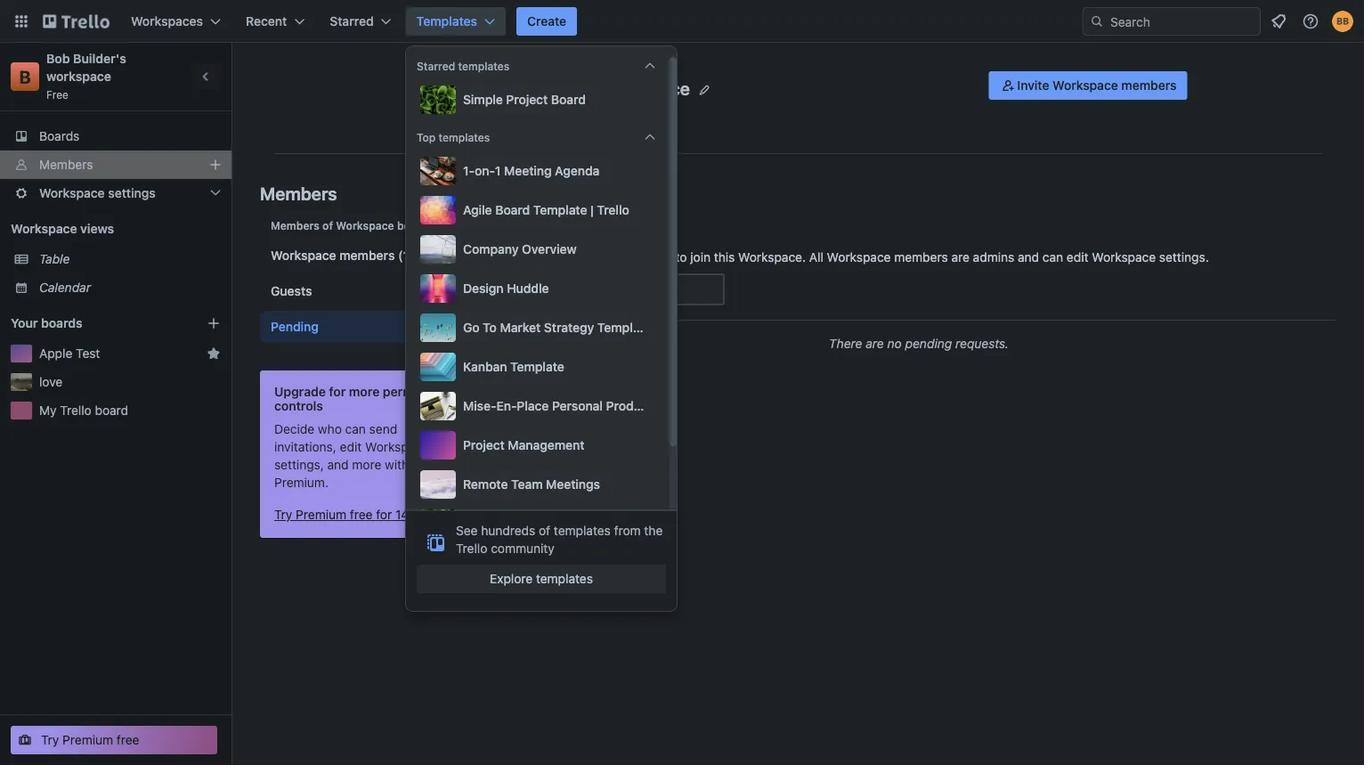Task type: locate. For each thing, give the bounding box(es) containing it.
0 horizontal spatial can
[[345, 422, 366, 436]]

members down the search field
[[1122, 78, 1177, 93]]

templates
[[458, 60, 510, 72], [439, 131, 490, 143], [554, 523, 611, 538], [536, 571, 593, 586]]

b for "b" button
[[443, 79, 463, 116]]

1 vertical spatial for
[[376, 507, 392, 522]]

workspace settings button
[[0, 179, 232, 208]]

Filter by name text field
[[502, 273, 725, 306]]

members left 'admins'
[[895, 250, 948, 265]]

are left 'admins'
[[952, 250, 970, 265]]

1 vertical spatial starred
[[417, 60, 455, 72]]

workspace inside 'bob builder's workspace free'
[[46, 69, 111, 84]]

workspace up with
[[365, 440, 429, 454]]

0 vertical spatial of
[[323, 219, 333, 232]]

see
[[456, 523, 478, 538]]

b link
[[11, 62, 39, 91]]

1 horizontal spatial trello
[[456, 541, 488, 556]]

builder's
[[73, 51, 126, 66], [525, 78, 597, 99]]

productivity
[[606, 399, 677, 413]]

1 horizontal spatial starred
[[417, 60, 455, 72]]

explore templates link
[[417, 565, 666, 593]]

b left simple
[[443, 79, 463, 116]]

agile board template | trello
[[463, 203, 630, 217]]

project up remote
[[463, 438, 505, 452]]

who
[[318, 422, 342, 436]]

builder's up private on the left
[[525, 78, 597, 99]]

board right agile
[[495, 203, 530, 217]]

requests.
[[956, 336, 1009, 351]]

no
[[888, 336, 902, 351]]

premium inside button
[[296, 507, 347, 522]]

and for admins
[[1018, 250, 1040, 265]]

templates inside "link"
[[536, 571, 593, 586]]

members down 'members of workspace boards'
[[340, 248, 395, 263]]

2 vertical spatial members
[[271, 219, 320, 232]]

of inside see hundreds of templates from the trello community
[[539, 523, 551, 538]]

0 horizontal spatial free
[[117, 733, 139, 747]]

trello inside button
[[597, 203, 630, 217]]

edit right 'admins'
[[1067, 250, 1089, 265]]

1 horizontal spatial of
[[539, 523, 551, 538]]

for right upgrade
[[329, 384, 346, 399]]

recent
[[246, 14, 287, 29]]

1 vertical spatial builder's
[[525, 78, 597, 99]]

settings
[[108, 186, 156, 200]]

more left with
[[352, 457, 382, 472]]

test
[[76, 346, 100, 361]]

1 horizontal spatial free
[[350, 507, 373, 522]]

templates up simple
[[458, 60, 510, 72]]

b
[[19, 66, 31, 87], [443, 79, 463, 116]]

1 vertical spatial bob
[[489, 78, 521, 99]]

project right simple
[[506, 92, 548, 107]]

free inside try premium free for 14 days button
[[350, 507, 373, 522]]

see hundreds of templates from the trello community
[[456, 523, 663, 556]]

b left 'bob builder's workspace free'
[[19, 66, 31, 87]]

these
[[502, 250, 538, 265]]

0 horizontal spatial workspace
[[46, 69, 111, 84]]

members up 'members of workspace boards'
[[260, 183, 337, 204]]

and right 'admins'
[[1018, 250, 1040, 265]]

( 0 )
[[567, 215, 590, 234]]

bob for bob builder's workspace free
[[46, 51, 70, 66]]

try
[[274, 507, 293, 522], [41, 733, 59, 747]]

back to home image
[[43, 7, 110, 36]]

1 vertical spatial project
[[463, 438, 505, 452]]

1 horizontal spatial edit
[[1067, 250, 1089, 265]]

1 horizontal spatial premium
[[296, 507, 347, 522]]

bob for bob builder's workspace
[[489, 78, 521, 99]]

project management
[[463, 438, 585, 452]]

of up community
[[539, 523, 551, 538]]

premium for try premium free for 14 days
[[296, 507, 347, 522]]

builder's down back to home image
[[73, 51, 126, 66]]

0 vertical spatial and
[[1018, 250, 1040, 265]]

starred for starred
[[330, 14, 374, 29]]

members down boards
[[39, 157, 93, 172]]

1 vertical spatial template
[[598, 320, 652, 335]]

go
[[463, 320, 480, 335]]

project
[[506, 92, 548, 107], [463, 438, 505, 452]]

on-
[[475, 163, 495, 178]]

bob builder's workspace link
[[46, 51, 130, 84]]

create
[[527, 14, 567, 29]]

there are no pending requests.
[[829, 336, 1009, 351]]

1 horizontal spatial pending
[[502, 215, 563, 234]]

starred button
[[319, 7, 402, 36]]

1 horizontal spatial and
[[1018, 250, 1040, 265]]

0 vertical spatial project
[[506, 92, 548, 107]]

1 vertical spatial edit
[[340, 440, 362, 454]]

workspace for bob builder's workspace free
[[46, 69, 111, 84]]

try premium free for 14 days button
[[274, 506, 439, 524]]

more up send
[[349, 384, 380, 399]]

members link
[[0, 151, 232, 179]]

0 horizontal spatial board
[[495, 203, 530, 217]]

workspace up workspace members
[[336, 219, 394, 232]]

workspace views
[[11, 221, 114, 236]]

company overview button
[[417, 232, 659, 267]]

workspace left settings.
[[1092, 250, 1156, 265]]

b inside button
[[443, 79, 463, 116]]

open information menu image
[[1302, 12, 1320, 30]]

upgrade
[[274, 384, 326, 399]]

starred inside "dropdown button"
[[330, 14, 374, 29]]

2 vertical spatial trello
[[456, 541, 488, 556]]

templates for starred templates
[[458, 60, 510, 72]]

for left 14
[[376, 507, 392, 522]]

market
[[500, 320, 541, 335]]

1 vertical spatial pending
[[271, 319, 319, 334]]

bob
[[46, 51, 70, 66], [489, 78, 521, 99]]

bob up free
[[46, 51, 70, 66]]

premium for try premium free
[[63, 733, 113, 747]]

1 vertical spatial try
[[41, 733, 59, 747]]

calendar link
[[39, 279, 221, 297]]

0 horizontal spatial are
[[866, 336, 884, 351]]

workspace inside button
[[1053, 78, 1119, 93]]

0 horizontal spatial boards
[[41, 316, 83, 330]]

0 horizontal spatial and
[[327, 457, 349, 472]]

1 vertical spatial free
[[117, 733, 139, 747]]

0
[[573, 215, 584, 234]]

of
[[323, 219, 333, 232], [539, 523, 551, 538]]

trello right my
[[60, 403, 92, 418]]

0 vertical spatial for
[[329, 384, 346, 399]]

team
[[511, 477, 543, 492]]

search image
[[1090, 14, 1104, 29]]

join
[[691, 250, 711, 265]]

to
[[483, 320, 497, 335]]

workspace up free
[[46, 69, 111, 84]]

project management button
[[417, 428, 659, 463]]

for inside button
[[376, 507, 392, 522]]

boards up apple
[[41, 316, 83, 330]]

boards
[[39, 129, 80, 143]]

workspace right invite
[[1053, 78, 1119, 93]]

management
[[508, 438, 585, 452]]

builder's inside 'bob builder's workspace free'
[[73, 51, 126, 66]]

1-on-1 meeting agenda button
[[417, 153, 659, 189]]

members inside "link"
[[39, 157, 93, 172]]

1 vertical spatial are
[[866, 336, 884, 351]]

0 horizontal spatial members
[[340, 248, 395, 263]]

menu
[[417, 153, 724, 577]]

1 horizontal spatial can
[[1043, 250, 1064, 265]]

0 vertical spatial members
[[39, 157, 93, 172]]

1 vertical spatial and
[[327, 457, 349, 472]]

boards up (1) in the top left of the page
[[397, 219, 434, 232]]

0 vertical spatial builder's
[[73, 51, 126, 66]]

0 horizontal spatial starred
[[330, 14, 374, 29]]

0 vertical spatial edit
[[1067, 250, 1089, 265]]

trello right |
[[597, 203, 630, 217]]

menu containing 1-on-1 meeting agenda
[[417, 153, 724, 577]]

can right 'admins'
[[1043, 250, 1064, 265]]

1 vertical spatial more
[[352, 457, 382, 472]]

more
[[349, 384, 380, 399], [352, 457, 382, 472]]

0 vertical spatial board
[[551, 92, 586, 107]]

0 horizontal spatial bob
[[46, 51, 70, 66]]

1 horizontal spatial workspace
[[601, 78, 690, 99]]

meetings
[[546, 477, 600, 492]]

edit down who
[[340, 440, 362, 454]]

upgrade for more permissions controls decide who can send invitations, edit workspace settings, and more with premium.
[[274, 384, 455, 490]]

1 horizontal spatial b
[[443, 79, 463, 116]]

2 horizontal spatial trello
[[597, 203, 630, 217]]

0 vertical spatial are
[[952, 250, 970, 265]]

design huddle
[[463, 281, 549, 296]]

remote team meetings button
[[417, 467, 659, 502]]

1 vertical spatial of
[[539, 523, 551, 538]]

simple project board button
[[417, 82, 659, 118]]

premium inside "button"
[[63, 733, 113, 747]]

templates up 1-
[[439, 131, 490, 143]]

bob inside 'bob builder's workspace free'
[[46, 51, 70, 66]]

try for try premium free
[[41, 733, 59, 747]]

1 vertical spatial can
[[345, 422, 366, 436]]

your
[[11, 316, 38, 330]]

and inside upgrade for more permissions controls decide who can send invitations, edit workspace settings, and more with premium.
[[327, 457, 349, 472]]

can
[[1043, 250, 1064, 265], [345, 422, 366, 436]]

community
[[491, 541, 555, 556]]

table link
[[39, 250, 221, 268]]

0 vertical spatial trello
[[597, 203, 630, 217]]

0 horizontal spatial builder's
[[73, 51, 126, 66]]

0 vertical spatial try
[[274, 507, 293, 522]]

place
[[517, 399, 549, 413]]

of up workspace members
[[323, 219, 333, 232]]

starred right recent dropdown button
[[330, 14, 374, 29]]

1 horizontal spatial board
[[551, 92, 586, 107]]

days
[[412, 507, 439, 522]]

pending down the guests
[[271, 319, 319, 334]]

1 vertical spatial board
[[495, 203, 530, 217]]

my
[[39, 403, 57, 418]]

pending
[[502, 215, 563, 234], [271, 319, 319, 334]]

0 horizontal spatial pending
[[271, 319, 319, 334]]

premium
[[296, 507, 347, 522], [63, 733, 113, 747]]

settings.
[[1160, 250, 1209, 265]]

0 vertical spatial premium
[[296, 507, 347, 522]]

kanban template
[[463, 359, 564, 374]]

board
[[95, 403, 128, 418]]

and down who
[[327, 457, 349, 472]]

can inside upgrade for more permissions controls decide who can send invitations, edit workspace settings, and more with premium.
[[345, 422, 366, 436]]

1 horizontal spatial builder's
[[525, 78, 597, 99]]

design
[[463, 281, 504, 296]]

kanban template button
[[417, 349, 659, 385]]

trello down see
[[456, 541, 488, 556]]

14
[[395, 507, 409, 522]]

0 vertical spatial bob
[[46, 51, 70, 66]]

0 notifications image
[[1268, 11, 1290, 32]]

are left no
[[866, 336, 884, 351]]

hundreds
[[481, 523, 536, 538]]

board right private on the left
[[551, 92, 586, 107]]

1 horizontal spatial try
[[274, 507, 293, 522]]

simple
[[463, 92, 503, 107]]

workspace down collapse icon
[[601, 78, 690, 99]]

0 vertical spatial starred
[[330, 14, 374, 29]]

0 horizontal spatial trello
[[60, 403, 92, 418]]

0 horizontal spatial b
[[19, 66, 31, 87]]

1 horizontal spatial members
[[895, 250, 948, 265]]

starred
[[330, 14, 374, 29], [417, 60, 455, 72]]

workspace for bob builder's workspace
[[601, 78, 690, 99]]

0 horizontal spatial try
[[41, 733, 59, 747]]

remote
[[463, 477, 508, 492]]

templates left from
[[554, 523, 611, 538]]

1 vertical spatial premium
[[63, 733, 113, 747]]

template
[[533, 203, 587, 217], [598, 320, 652, 335], [511, 359, 564, 374]]

bob up private on the left
[[489, 78, 521, 99]]

0 horizontal spatial for
[[329, 384, 346, 399]]

templates down see hundreds of templates from the trello community
[[536, 571, 593, 586]]

try inside button
[[274, 507, 293, 522]]

0 horizontal spatial project
[[463, 438, 505, 452]]

starred down templates
[[417, 60, 455, 72]]

design huddle button
[[417, 271, 659, 306]]

2 horizontal spatial members
[[1122, 78, 1177, 93]]

free inside try premium free "button"
[[117, 733, 139, 747]]

collapse image
[[643, 130, 657, 144]]

my trello board
[[39, 403, 128, 418]]

there
[[829, 336, 863, 351]]

0 vertical spatial free
[[350, 507, 373, 522]]

board inside button
[[551, 92, 586, 107]]

1 horizontal spatial boards
[[397, 219, 434, 232]]

try inside "button"
[[41, 733, 59, 747]]

members
[[39, 157, 93, 172], [260, 183, 337, 204], [271, 219, 320, 232]]

1 horizontal spatial for
[[376, 507, 392, 522]]

workspace up workspace views at top left
[[39, 186, 105, 200]]

pending up company overview
[[502, 215, 563, 234]]

0 horizontal spatial premium
[[63, 733, 113, 747]]

1-on-1 meeting agenda
[[463, 163, 600, 178]]

members up workspace members
[[271, 219, 320, 232]]

1 horizontal spatial bob
[[489, 78, 521, 99]]

all
[[809, 250, 824, 265]]

starred for starred templates
[[417, 60, 455, 72]]

can right who
[[345, 422, 366, 436]]

workspace up the guests
[[271, 248, 336, 263]]

go to market strategy template
[[463, 320, 652, 335]]

huddle
[[507, 281, 549, 296]]

0 horizontal spatial edit
[[340, 440, 362, 454]]

0 vertical spatial pending
[[502, 215, 563, 234]]



Task type: vqa. For each thing, say whether or not it's contained in the screenshot.
Terry Turtle (terryturtle) image
no



Task type: describe. For each thing, give the bounding box(es) containing it.
with
[[385, 457, 409, 472]]

edit inside upgrade for more permissions controls decide who can send invitations, edit workspace settings, and more with premium.
[[340, 440, 362, 454]]

views
[[80, 221, 114, 236]]

workspaces button
[[120, 7, 232, 36]]

send
[[369, 422, 397, 436]]

invitations,
[[274, 440, 337, 454]]

1-
[[463, 163, 475, 178]]

1
[[495, 163, 501, 178]]

create button
[[517, 7, 577, 36]]

guests
[[271, 284, 312, 298]]

add board image
[[207, 316, 221, 330]]

agenda
[[555, 163, 600, 178]]

company overview
[[463, 242, 577, 257]]

requested
[[614, 250, 672, 265]]

(1)
[[398, 248, 414, 263]]

top
[[417, 131, 436, 143]]

go to market strategy template button
[[417, 310, 659, 346]]

calendar
[[39, 280, 91, 295]]

starred templates
[[417, 60, 510, 72]]

templates for top templates
[[439, 131, 490, 143]]

Search field
[[1104, 8, 1260, 35]]

try premium free
[[41, 733, 139, 747]]

overview
[[522, 242, 577, 257]]

en-
[[497, 399, 517, 413]]

b for b link on the left top of the page
[[19, 66, 31, 87]]

templates inside see hundreds of templates from the trello community
[[554, 523, 611, 538]]

your boards with 3 items element
[[11, 313, 180, 334]]

trello inside see hundreds of templates from the trello community
[[456, 541, 488, 556]]

kanban
[[463, 359, 507, 374]]

1 vertical spatial trello
[[60, 403, 92, 418]]

builder's for bob builder's workspace free
[[73, 51, 126, 66]]

1 horizontal spatial are
[[952, 250, 970, 265]]

invite
[[1017, 78, 1050, 93]]

simple project board
[[463, 92, 586, 107]]

your boards
[[11, 316, 83, 330]]

recent button
[[235, 7, 316, 36]]

0 horizontal spatial of
[[323, 219, 333, 232]]

workspace up 'table'
[[11, 221, 77, 236]]

starred icon image
[[207, 346, 221, 361]]

pending link
[[260, 311, 474, 343]]

mise-
[[463, 399, 497, 413]]

0 vertical spatial template
[[533, 203, 587, 217]]

admins
[[973, 250, 1015, 265]]

guests link
[[260, 275, 474, 307]]

templates for explore templates
[[536, 571, 593, 586]]

1 vertical spatial boards
[[41, 316, 83, 330]]

0 vertical spatial more
[[349, 384, 380, 399]]

for inside upgrade for more permissions controls decide who can send invitations, edit workspace settings, and more with premium.
[[329, 384, 346, 399]]

free for try premium free
[[117, 733, 139, 747]]

controls
[[274, 399, 323, 413]]

invite workspace members button
[[989, 71, 1188, 100]]

board inside button
[[495, 203, 530, 217]]

bob builder's workspace
[[489, 78, 690, 99]]

the
[[644, 523, 663, 538]]

try premium free button
[[11, 726, 217, 754]]

explore templates
[[490, 571, 593, 586]]

try for try premium free for 14 days
[[274, 507, 293, 522]]

try premium free for 14 days
[[274, 507, 439, 522]]

builder's for bob builder's workspace
[[525, 78, 597, 99]]

my trello board link
[[39, 402, 221, 420]]

apple test
[[39, 346, 100, 361]]

table
[[39, 252, 70, 266]]

members inside button
[[1122, 78, 1177, 93]]

system
[[680, 399, 724, 413]]

private
[[506, 103, 541, 116]]

bob builder's workspace free
[[46, 51, 130, 101]]

0 vertical spatial can
[[1043, 250, 1064, 265]]

bob builder (bobbuilder40) image
[[1332, 11, 1354, 32]]

members of workspace boards
[[271, 219, 434, 232]]

boards link
[[0, 122, 232, 151]]

love link
[[39, 373, 221, 391]]

0 vertical spatial boards
[[397, 219, 434, 232]]

mise-en-place personal productivity system button
[[417, 388, 724, 424]]

agile
[[463, 203, 492, 217]]

workspace inside popup button
[[39, 186, 105, 200]]

agile board template | trello button
[[417, 192, 659, 228]]

primary element
[[0, 0, 1365, 43]]

b button
[[426, 71, 480, 125]]

1 horizontal spatial project
[[506, 92, 548, 107]]

pending
[[905, 336, 952, 351]]

explore
[[490, 571, 533, 586]]

people
[[541, 250, 580, 265]]

workspace inside upgrade for more permissions controls decide who can send invitations, edit workspace settings, and more with premium.
[[365, 440, 429, 454]]

permissions
[[383, 384, 455, 399]]

apple
[[39, 346, 72, 361]]

meeting
[[504, 163, 552, 178]]

templates button
[[406, 7, 506, 36]]

have
[[584, 250, 611, 265]]

and for settings,
[[327, 457, 349, 472]]

workspace right all
[[827, 250, 891, 265]]

free for try premium free for 14 days
[[350, 507, 373, 522]]

collapse image
[[643, 59, 657, 73]]

strategy
[[544, 320, 594, 335]]

love
[[39, 375, 63, 389]]

sm image
[[1000, 77, 1017, 94]]

workspace navigation collapse icon image
[[194, 64, 219, 89]]

2 vertical spatial template
[[511, 359, 564, 374]]

1 vertical spatial members
[[260, 183, 337, 204]]

workspace.
[[738, 250, 806, 265]]

free
[[46, 88, 69, 101]]

invite workspace members
[[1017, 78, 1177, 93]]

apple test link
[[39, 345, 200, 363]]



